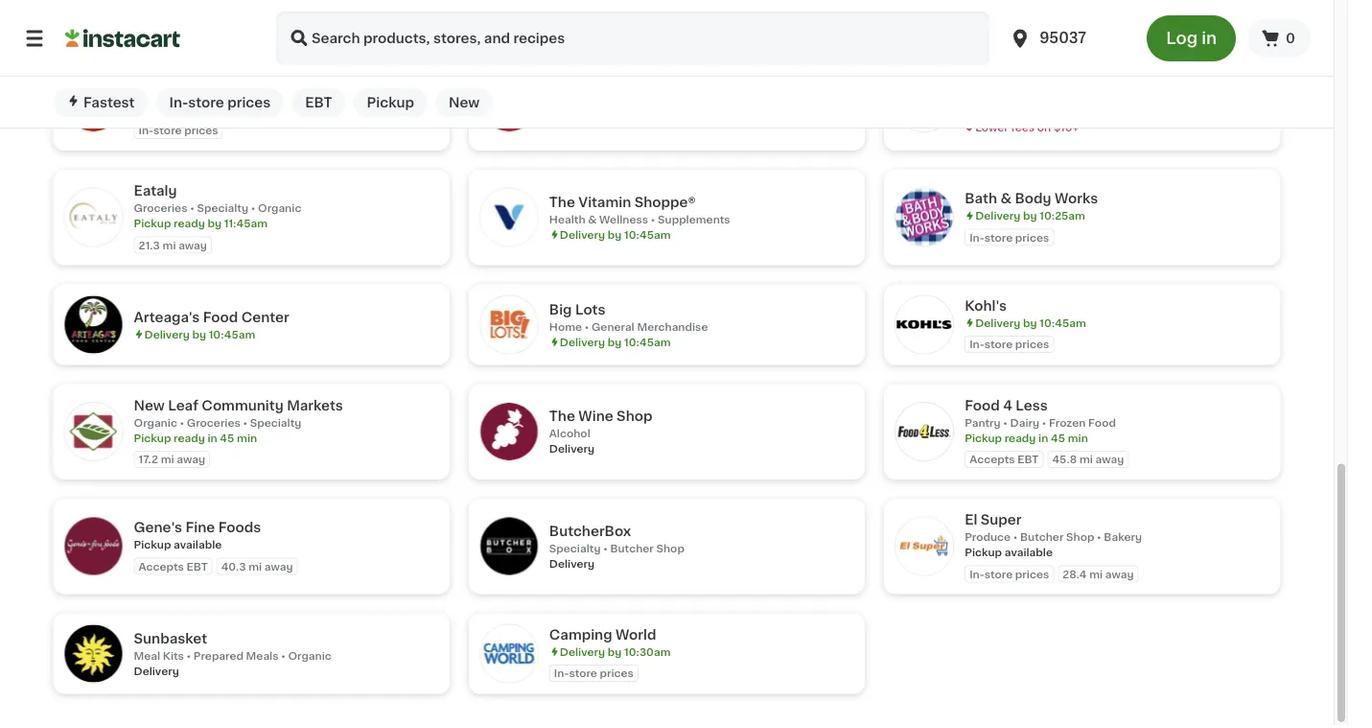 Task type: describe. For each thing, give the bounding box(es) containing it.
butcherbox
[[549, 525, 631, 538]]

0
[[1286, 32, 1296, 45]]

arteaga's food center
[[134, 311, 289, 324]]

lower fees on $10+
[[976, 123, 1079, 133]]

in-store prices down produce
[[970, 569, 1050, 580]]

organic inside the new leaf community markets organic • groceries • specialty pickup ready in 45 min
[[134, 418, 177, 428]]

camping
[[549, 628, 613, 642]]

accepts ebt for 45.8 mi away
[[970, 455, 1039, 465]]

in-store prices down stationery in the left of the page
[[139, 126, 218, 136]]

lower
[[976, 123, 1009, 133]]

40.3
[[221, 561, 246, 572]]

pickup button
[[353, 88, 428, 117]]

dairy
[[1011, 418, 1040, 428]]

in- inside button
[[169, 96, 188, 109]]

0 button
[[1248, 19, 1311, 58]]

in- down the 'bath'
[[970, 232, 985, 243]]

foods
[[218, 521, 261, 535]]

el
[[965, 513, 978, 527]]

in-store prices down delivery by 10:25am
[[970, 232, 1050, 243]]

eataly groceries • specialty • organic pickup ready by 11:45am
[[134, 185, 302, 229]]

in inside button
[[1202, 30, 1217, 47]]

groceries inside the new leaf community markets organic • groceries • specialty pickup ready in 45 min
[[187, 418, 241, 428]]

new for new leaf community markets organic • groceries • specialty pickup ready in 45 min
[[134, 399, 165, 412]]

mi for 28.4
[[1090, 569, 1103, 580]]

by down the bath & body works
[[1023, 211, 1037, 221]]

• down community
[[243, 418, 248, 428]]

groceries inside eataly groceries • specialty • organic pickup ready by 11:45am
[[134, 203, 187, 214]]

delivery by 10:45am for staples
[[144, 104, 255, 114]]

less
[[1016, 399, 1048, 412]]

away for 45.8 mi away
[[1096, 455, 1124, 465]]

alcohol
[[549, 429, 591, 439]]

camping world
[[549, 628, 657, 642]]

• inside the vitamin shoppe® health & wellness • supplements
[[651, 214, 655, 225]]

& inside the vitamin shoppe® health & wellness • supplements
[[588, 214, 597, 225]]

delivery down stationery in the left of the page
[[144, 104, 190, 114]]

the for the vitamin shoppe®
[[549, 196, 575, 209]]

45.8
[[1053, 455, 1077, 465]]

the wine shop image
[[480, 403, 538, 461]]

shop inside el super produce • butcher shop • bakery pickup available
[[1067, 532, 1095, 543]]

delivery inside "sunbasket meal kits • prepared meals • organic delivery"
[[134, 666, 179, 677]]

fastest button
[[53, 88, 148, 117]]

fastest
[[83, 96, 135, 109]]

mi for 17.2
[[161, 455, 174, 465]]

butcher inside butcherbox specialty • butcher shop delivery
[[610, 543, 654, 554]]

new button
[[435, 88, 493, 117]]

the vitamin shoppe® health & wellness • supplements
[[549, 196, 731, 225]]

sunbasket
[[134, 632, 207, 645]]

in-store prices button
[[156, 88, 284, 117]]

2 vertical spatial food
[[1089, 418, 1116, 428]]

staples stationery • electronics
[[134, 70, 262, 99]]

butcherbox image
[[480, 518, 538, 576]]

in-store prices down kohl's
[[970, 340, 1050, 350]]

food 4 less pantry • dairy • frozen food pickup ready in 45 min
[[965, 399, 1116, 443]]

big lots home • general merchandise
[[549, 303, 708, 332]]

markets
[[287, 399, 343, 412]]

arteaga's food center image
[[65, 296, 122, 354]]

log
[[1166, 30, 1198, 47]]

on
[[1038, 123, 1051, 133]]

butcherbox specialty • butcher shop delivery
[[549, 525, 685, 569]]

leaf
[[168, 399, 198, 412]]

log in
[[1166, 30, 1217, 47]]

by down camping world
[[608, 647, 622, 658]]

Search field
[[276, 12, 990, 65]]

17.2
[[139, 455, 158, 465]]

in- down kohl's
[[970, 340, 985, 350]]

el super image
[[896, 518, 954, 576]]

• inside staples stationery • electronics
[[193, 89, 198, 99]]

10:45am for the vitamin shoppe®
[[624, 230, 671, 240]]

by down wellness
[[608, 230, 622, 240]]

in- down stationery in the left of the page
[[139, 126, 154, 136]]

10:45am for big lots
[[624, 337, 671, 348]]

instacart logo image
[[65, 27, 180, 50]]

kohl's image
[[896, 296, 954, 354]]

general
[[592, 322, 635, 332]]

eataly
[[134, 185, 177, 198]]

el super produce • butcher shop • bakery pickup available
[[965, 513, 1142, 558]]

organic inside eataly groceries • specialty • organic pickup ready by 11:45am
[[258, 203, 302, 214]]

kohl's
[[965, 299, 1007, 313]]

wellness
[[600, 214, 649, 225]]

ebt for 45.8 mi away
[[1018, 455, 1039, 465]]

28.4
[[1063, 569, 1087, 580]]

body
[[1015, 192, 1052, 206]]

produce
[[965, 532, 1011, 543]]

11:45am
[[224, 219, 268, 229]]

pickup inside the gene's fine foods pickup available
[[134, 540, 171, 550]]

• down 4
[[1004, 418, 1008, 428]]

specialty inside the new leaf community markets organic • groceries • specialty pickup ready in 45 min
[[250, 418, 302, 428]]

in-store prices inside button
[[169, 96, 271, 109]]

21.3 mi away
[[139, 240, 207, 251]]

bath & body works
[[965, 192, 1098, 206]]

45 for less
[[1051, 433, 1066, 443]]

prices up less at right
[[1016, 340, 1050, 350]]

delivery by 10:30am
[[560, 647, 671, 658]]

electronics
[[200, 89, 262, 99]]

camping world image
[[480, 625, 538, 683]]

• inside big lots home • general merchandise
[[585, 322, 589, 332]]

meal
[[134, 651, 160, 661]]

shop inside "the wine shop alcohol delivery"
[[617, 410, 653, 424]]

delivery by 10:45am for the vitamin shoppe®
[[560, 230, 671, 240]]

delivery by 10:25am
[[976, 211, 1086, 221]]

supplements
[[658, 214, 731, 225]]

mi for 45.8
[[1080, 455, 1093, 465]]

sunbasket meal kits • prepared meals • organic delivery
[[134, 632, 332, 677]]

• right meals
[[281, 651, 286, 661]]

pickup inside el super produce • butcher shop • bakery pickup available
[[965, 548, 1002, 558]]

delivery inside "the wine shop alcohol delivery"
[[549, 444, 595, 455]]

the vitamin shoppe® image
[[480, 189, 538, 247]]

merchandise
[[637, 322, 708, 332]]

log in button
[[1147, 15, 1236, 61]]

stationery
[[134, 89, 191, 99]]

95037
[[1040, 31, 1087, 45]]

accepts for 45.8 mi away
[[970, 455, 1015, 465]]

in- up the 7-
[[970, 11, 985, 21]]

specialty inside eataly groceries • specialty • organic pickup ready by 11:45am
[[197, 203, 248, 214]]

shop inside butcherbox specialty • butcher shop delivery
[[657, 543, 685, 554]]

• up 11:45am
[[251, 203, 255, 214]]

away for 21.3 mi away
[[179, 240, 207, 251]]

super
[[981, 513, 1022, 527]]

bath & body works image
[[896, 189, 954, 247]]

ebt button
[[292, 88, 346, 117]]

prices down delivery by 10:25am
[[1016, 232, 1050, 243]]

by up less at right
[[1023, 318, 1037, 329]]

10:30am
[[624, 647, 671, 658]]

lots
[[575, 303, 606, 316]]

pickup inside the food 4 less pantry • dairy • frozen food pickup ready in 45 min
[[965, 433, 1002, 443]]

• down super
[[1014, 532, 1018, 543]]

delivery down the camping on the left of the page
[[560, 647, 605, 658]]

new for new
[[449, 96, 480, 109]]

new leaf community markets organic • groceries • specialty pickup ready in 45 min
[[134, 399, 343, 443]]

40.3 mi away
[[221, 561, 293, 572]]

1 vertical spatial food
[[965, 399, 1000, 412]]



Task type: locate. For each thing, give the bounding box(es) containing it.
0 vertical spatial the
[[549, 196, 575, 209]]

0 horizontal spatial ebt
[[187, 561, 208, 572]]

away right 17.2
[[177, 455, 205, 465]]

10:45am for staples
[[209, 104, 255, 114]]

ready inside eataly groceries • specialty • organic pickup ready by 11:45am
[[174, 219, 205, 229]]

2 vertical spatial shop
[[657, 543, 685, 554]]

organic up 11:45am
[[258, 203, 302, 214]]

0 horizontal spatial 45
[[220, 433, 234, 443]]

mi right 21.3
[[163, 240, 176, 251]]

in- down the camping on the left of the page
[[554, 669, 569, 679]]

in for pantry
[[1039, 433, 1049, 443]]

in- down produce
[[970, 569, 985, 580]]

delivery by 10:45am down arteaga's food center
[[144, 329, 255, 340]]

ebt for 40.3 mi away
[[187, 561, 208, 572]]

groceries
[[134, 203, 187, 214], [187, 418, 241, 428]]

store
[[985, 11, 1013, 21], [188, 96, 224, 109], [154, 126, 182, 136], [985, 232, 1013, 243], [985, 340, 1013, 350], [985, 569, 1013, 580], [569, 669, 597, 679]]

ebt inside button
[[305, 96, 332, 109]]

big
[[549, 303, 572, 316]]

4
[[1003, 399, 1013, 412]]

eataly image
[[65, 189, 122, 247]]

community
[[202, 399, 284, 412]]

ready inside the new leaf community markets organic • groceries • specialty pickup ready in 45 min
[[174, 433, 205, 443]]

1 horizontal spatial min
[[1068, 433, 1088, 443]]

away down the bakery at right
[[1106, 569, 1134, 580]]

delivery by 10:45am
[[144, 104, 255, 114], [560, 230, 671, 240], [976, 318, 1087, 329], [144, 329, 255, 340], [560, 337, 671, 348]]

new leaf community markets image
[[65, 403, 122, 461]]

ebt down the gene's fine foods pickup available
[[187, 561, 208, 572]]

10:45am down merchandise on the top of the page
[[624, 337, 671, 348]]

1 horizontal spatial accepts
[[970, 455, 1015, 465]]

1 horizontal spatial accepts ebt
[[970, 455, 1039, 465]]

vitamin
[[579, 196, 631, 209]]

17.2 mi away
[[139, 455, 205, 465]]

health
[[549, 214, 586, 225]]

world
[[616, 628, 657, 642]]

in-store prices up 95037
[[970, 11, 1050, 21]]

frozen
[[1049, 418, 1086, 428]]

kits
[[163, 651, 184, 661]]

meals
[[246, 651, 279, 661]]

1 vertical spatial &
[[588, 214, 597, 225]]

2 horizontal spatial food
[[1089, 418, 1116, 428]]

1 horizontal spatial new
[[449, 96, 480, 109]]

0 vertical spatial shop
[[617, 410, 653, 424]]

the up alcohol
[[549, 410, 575, 424]]

0 horizontal spatial available
[[174, 540, 222, 550]]

mi right 17.2
[[161, 455, 174, 465]]

0 horizontal spatial accepts
[[139, 561, 184, 572]]

delivery down kohl's
[[976, 318, 1021, 329]]

eleven
[[978, 73, 1025, 87]]

in- down staples
[[169, 96, 188, 109]]

the inside the vitamin shoppe® health & wellness • supplements
[[549, 196, 575, 209]]

95037 button
[[998, 12, 1136, 65], [1009, 12, 1124, 65]]

0 vertical spatial accepts ebt
[[970, 455, 1039, 465]]

ebt left 45.8
[[1018, 455, 1039, 465]]

0 vertical spatial specialty
[[197, 203, 248, 214]]

1 horizontal spatial &
[[1001, 192, 1012, 206]]

new
[[449, 96, 480, 109], [134, 399, 165, 412]]

0 vertical spatial &
[[1001, 192, 1012, 206]]

45 inside the food 4 less pantry • dairy • frozen food pickup ready in 45 min
[[1051, 433, 1066, 443]]

2 horizontal spatial shop
[[1067, 532, 1095, 543]]

45
[[220, 433, 234, 443], [1051, 433, 1066, 443]]

28.4 mi away
[[1063, 569, 1134, 580]]

1 95037 button from the left
[[998, 12, 1136, 65]]

center
[[241, 311, 289, 324]]

mi for 40.3
[[249, 561, 262, 572]]

None search field
[[276, 12, 990, 65]]

in-store prices down delivery by 10:30am
[[554, 669, 634, 679]]

10:45am down the vitamin shoppe® health & wellness • supplements
[[624, 230, 671, 240]]

organic inside "sunbasket meal kits • prepared meals • organic delivery"
[[288, 651, 332, 661]]

specialty
[[197, 203, 248, 214], [250, 418, 302, 428], [549, 543, 601, 554]]

specialty inside butcherbox specialty • butcher shop delivery
[[549, 543, 601, 554]]

prices down in-store prices button on the top of the page
[[184, 126, 218, 136]]

0 horizontal spatial specialty
[[197, 203, 248, 214]]

delivery by 10:45am down staples stationery • electronics
[[144, 104, 255, 114]]

delivery inside butcherbox specialty • butcher shop delivery
[[549, 559, 595, 569]]

1 horizontal spatial in
[[1039, 433, 1049, 443]]

ebt left pickup button
[[305, 96, 332, 109]]

1 horizontal spatial available
[[1005, 548, 1053, 558]]

gene's fine foods pickup available
[[134, 521, 261, 550]]

in down dairy
[[1039, 433, 1049, 443]]

pickup inside the new leaf community markets organic • groceries • specialty pickup ready in 45 min
[[134, 433, 171, 443]]

1 vertical spatial groceries
[[187, 418, 241, 428]]

the
[[549, 196, 575, 209], [549, 410, 575, 424]]

delivery by 10:45am for big lots
[[560, 337, 671, 348]]

0 horizontal spatial shop
[[617, 410, 653, 424]]

in for markets
[[208, 433, 217, 443]]

delivery by 10:45am down kohl's
[[976, 318, 1087, 329]]

in inside the food 4 less pantry • dairy • frozen food pickup ready in 45 min
[[1039, 433, 1049, 443]]

1 vertical spatial accepts ebt
[[139, 561, 208, 572]]

• down shoppe®
[[651, 214, 655, 225]]

2 vertical spatial ebt
[[187, 561, 208, 572]]

by inside eataly groceries • specialty • organic pickup ready by 11:45am
[[208, 219, 222, 229]]

0 vertical spatial organic
[[258, 203, 302, 214]]

store inside in-store prices link
[[985, 11, 1013, 21]]

in-store prices link
[[884, 0, 1281, 36]]

mi right 45.8
[[1080, 455, 1093, 465]]

10:45am down electronics
[[209, 104, 255, 114]]

prices inside button
[[228, 96, 271, 109]]

accepts ebt down the gene's fine foods pickup available
[[139, 561, 208, 572]]

butcher inside el super produce • butcher shop • bakery pickup available
[[1021, 532, 1064, 543]]

bakery
[[1104, 532, 1142, 543]]

10:45am down arteaga's food center
[[209, 329, 255, 340]]

away for 40.3 mi away
[[265, 561, 293, 572]]

& right the 'bath'
[[1001, 192, 1012, 206]]

the for the wine shop
[[549, 410, 575, 424]]

away
[[179, 240, 207, 251], [177, 455, 205, 465], [1096, 455, 1124, 465], [265, 561, 293, 572], [1106, 569, 1134, 580]]

delivery down health
[[560, 230, 605, 240]]

0 vertical spatial accepts
[[970, 455, 1015, 465]]

prices
[[1016, 11, 1050, 21], [228, 96, 271, 109], [184, 126, 218, 136], [1016, 232, 1050, 243], [1016, 340, 1050, 350], [1016, 569, 1050, 580], [600, 669, 634, 679]]

1 horizontal spatial specialty
[[250, 418, 302, 428]]

food up pantry
[[965, 399, 1000, 412]]

butcher down super
[[1021, 532, 1064, 543]]

1 vertical spatial accepts
[[139, 561, 184, 572]]

0 horizontal spatial &
[[588, 214, 597, 225]]

pickup inside eataly groceries • specialty • organic pickup ready by 11:45am
[[134, 219, 171, 229]]

2 horizontal spatial ebt
[[1018, 455, 1039, 465]]

accepts ebt for 40.3 mi away
[[139, 561, 208, 572]]

big lots image
[[480, 296, 538, 354]]

pickup down produce
[[965, 548, 1002, 558]]

ready down dairy
[[1005, 433, 1036, 443]]

available down super
[[1005, 548, 1053, 558]]

shoppe®
[[635, 196, 696, 209]]

2 95037 button from the left
[[1009, 12, 1124, 65]]

bath
[[965, 192, 998, 206]]

new inside button
[[449, 96, 480, 109]]

2 horizontal spatial specialty
[[549, 543, 601, 554]]

1 vertical spatial specialty
[[250, 418, 302, 428]]

away right 45.8
[[1096, 455, 1124, 465]]

min for community
[[237, 433, 257, 443]]

min inside the new leaf community markets organic • groceries • specialty pickup ready in 45 min
[[237, 433, 257, 443]]

1 the from the top
[[549, 196, 575, 209]]

accepts down pantry
[[970, 455, 1015, 465]]

1 vertical spatial the
[[549, 410, 575, 424]]

10:45am up less at right
[[1040, 318, 1087, 329]]

ebt
[[305, 96, 332, 109], [1018, 455, 1039, 465], [187, 561, 208, 572]]

1 vertical spatial organic
[[134, 418, 177, 428]]

delivery down butcherbox
[[549, 559, 595, 569]]

1 horizontal spatial 45
[[1051, 433, 1066, 443]]

• right kits
[[187, 651, 191, 661]]

organic
[[258, 203, 302, 214], [134, 418, 177, 428], [288, 651, 332, 661]]

45 down community
[[220, 433, 234, 443]]

prices down delivery by 10:30am
[[600, 669, 634, 679]]

accepts ebt
[[970, 455, 1039, 465], [139, 561, 208, 572]]

home
[[549, 322, 582, 332]]

by down staples stationery • electronics
[[192, 104, 206, 114]]

1 vertical spatial new
[[134, 399, 165, 412]]

main content
[[0, 0, 1334, 725]]

prices left 28.4
[[1016, 569, 1050, 580]]

sunbasket image
[[65, 625, 122, 683]]

0 horizontal spatial in
[[208, 433, 217, 443]]

0 vertical spatial food
[[203, 311, 238, 324]]

0 vertical spatial butcher
[[1021, 532, 1064, 543]]

in
[[1202, 30, 1217, 47], [208, 433, 217, 443], [1039, 433, 1049, 443]]

• down 'lots'
[[585, 322, 589, 332]]

butcher
[[1021, 532, 1064, 543], [610, 543, 654, 554]]

organic right meals
[[288, 651, 332, 661]]

away right the '40.3'
[[265, 561, 293, 572]]

2 min from the left
[[1068, 433, 1088, 443]]

• right dairy
[[1042, 418, 1047, 428]]

prepared
[[194, 651, 244, 661]]

fees
[[1011, 123, 1035, 133]]

shop up 28.4
[[1067, 532, 1095, 543]]

• left the bakery at right
[[1097, 532, 1102, 543]]

0 horizontal spatial min
[[237, 433, 257, 443]]

45 down frozen
[[1051, 433, 1066, 443]]

1 vertical spatial shop
[[1067, 532, 1095, 543]]

10:25am
[[1040, 211, 1086, 221]]

delivery down the 'bath'
[[976, 211, 1021, 221]]

pickup down gene's
[[134, 540, 171, 550]]

gene's fine foods image
[[65, 518, 122, 576]]

specialty down butcherbox
[[549, 543, 601, 554]]

new right pickup button
[[449, 96, 480, 109]]

mi right the '40.3'
[[249, 561, 262, 572]]

the up health
[[549, 196, 575, 209]]

1 horizontal spatial butcher
[[1021, 532, 1064, 543]]

accepts for 40.3 mi away
[[139, 561, 184, 572]]

in down community
[[208, 433, 217, 443]]

min inside the food 4 less pantry • dairy • frozen food pickup ready in 45 min
[[1068, 433, 1088, 443]]

45 for community
[[220, 433, 234, 443]]

2 vertical spatial organic
[[288, 651, 332, 661]]

ready for food
[[1005, 433, 1036, 443]]

• inside butcherbox specialty • butcher shop delivery
[[603, 543, 608, 554]]

45.8 mi away
[[1053, 455, 1124, 465]]

available inside el super produce • butcher shop • bakery pickup available
[[1005, 548, 1053, 558]]

7-eleven
[[965, 73, 1025, 87]]

pickup down pantry
[[965, 433, 1002, 443]]

available inside the gene's fine foods pickup available
[[174, 540, 222, 550]]

1 horizontal spatial shop
[[657, 543, 685, 554]]

groceries down community
[[187, 418, 241, 428]]

• right stationery in the left of the page
[[193, 89, 198, 99]]

delivery down home on the top of page
[[560, 337, 605, 348]]

45 inside the new leaf community markets organic • groceries • specialty pickup ready in 45 min
[[220, 433, 234, 443]]

•
[[193, 89, 198, 99], [190, 203, 194, 214], [251, 203, 255, 214], [651, 214, 655, 225], [585, 322, 589, 332], [180, 418, 184, 428], [243, 418, 248, 428], [1004, 418, 1008, 428], [1042, 418, 1047, 428], [1014, 532, 1018, 543], [1097, 532, 1102, 543], [603, 543, 608, 554], [187, 651, 191, 661], [281, 651, 286, 661]]

food right frozen
[[1089, 418, 1116, 428]]

mi right 28.4
[[1090, 569, 1103, 580]]

arteaga's
[[134, 311, 200, 324]]

min for less
[[1068, 433, 1088, 443]]

10:45am
[[209, 104, 255, 114], [624, 230, 671, 240], [1040, 318, 1087, 329], [209, 329, 255, 340], [624, 337, 671, 348]]

new inside the new leaf community markets organic • groceries • specialty pickup ready in 45 min
[[134, 399, 165, 412]]

gene's
[[134, 521, 182, 535]]

7-
[[965, 73, 978, 87]]

accepts down gene's
[[139, 561, 184, 572]]

away for 17.2 mi away
[[177, 455, 205, 465]]

in-store prices down staples
[[169, 96, 271, 109]]

food
[[203, 311, 238, 324], [965, 399, 1000, 412], [1089, 418, 1116, 428]]

pickup up 17.2
[[134, 433, 171, 443]]

1 min from the left
[[237, 433, 257, 443]]

0 vertical spatial groceries
[[134, 203, 187, 214]]

by
[[192, 104, 206, 114], [1023, 211, 1037, 221], [208, 219, 222, 229], [608, 230, 622, 240], [1023, 318, 1037, 329], [192, 329, 206, 340], [608, 337, 622, 348], [608, 647, 622, 658]]

2 the from the top
[[549, 410, 575, 424]]

1 vertical spatial ebt
[[1018, 455, 1039, 465]]

the wine shop alcohol delivery
[[549, 410, 653, 455]]

butcher down butcherbox
[[610, 543, 654, 554]]

2 45 from the left
[[1051, 433, 1066, 443]]

the inside "the wine shop alcohol delivery"
[[549, 410, 575, 424]]

0 horizontal spatial accepts ebt
[[139, 561, 208, 572]]

0 vertical spatial ebt
[[305, 96, 332, 109]]

specialty up 11:45am
[[197, 203, 248, 214]]

organic down "leaf"
[[134, 418, 177, 428]]

min down frozen
[[1068, 433, 1088, 443]]

wine
[[579, 410, 614, 424]]

ready for new
[[174, 433, 205, 443]]

• down butcherbox
[[603, 543, 608, 554]]

& down vitamin
[[588, 214, 597, 225]]

works
[[1055, 192, 1098, 206]]

by down general
[[608, 337, 622, 348]]

1 horizontal spatial ebt
[[305, 96, 332, 109]]

$10+
[[1054, 123, 1079, 133]]

• up "21.3 mi away"
[[190, 203, 194, 214]]

• down "leaf"
[[180, 418, 184, 428]]

in inside the new leaf community markets organic • groceries • specialty pickup ready in 45 min
[[208, 433, 217, 443]]

delivery down alcohol
[[549, 444, 595, 455]]

in-store prices
[[970, 11, 1050, 21], [169, 96, 271, 109], [139, 126, 218, 136], [970, 232, 1050, 243], [970, 340, 1050, 350], [970, 569, 1050, 580], [554, 669, 634, 679]]

accepts
[[970, 455, 1015, 465], [139, 561, 184, 572]]

delivery down arteaga's
[[144, 329, 190, 340]]

ready
[[174, 219, 205, 229], [174, 433, 205, 443], [1005, 433, 1036, 443]]

by down arteaga's food center
[[192, 329, 206, 340]]

0 vertical spatial new
[[449, 96, 480, 109]]

pantry
[[965, 418, 1001, 428]]

2 vertical spatial specialty
[[549, 543, 601, 554]]

delivery by 10:45am down general
[[560, 337, 671, 348]]

21.3
[[139, 240, 160, 251]]

food 4 less image
[[896, 403, 954, 461]]

fine
[[186, 521, 215, 535]]

available down 'fine' at the bottom left of page
[[174, 540, 222, 550]]

delivery
[[144, 104, 190, 114], [976, 211, 1021, 221], [560, 230, 605, 240], [976, 318, 1021, 329], [144, 329, 190, 340], [560, 337, 605, 348], [549, 444, 595, 455], [549, 559, 595, 569], [560, 647, 605, 658], [134, 666, 179, 677]]

store inside in-store prices button
[[188, 96, 224, 109]]

2 horizontal spatial in
[[1202, 30, 1217, 47]]

ready inside the food 4 less pantry • dairy • frozen food pickup ready in 45 min
[[1005, 433, 1036, 443]]

away for 28.4 mi away
[[1106, 569, 1134, 580]]

1 45 from the left
[[220, 433, 234, 443]]

pickup inside button
[[367, 96, 414, 109]]

min down community
[[237, 433, 257, 443]]

mi for 21.3
[[163, 240, 176, 251]]

0 horizontal spatial new
[[134, 399, 165, 412]]

1 vertical spatial butcher
[[610, 543, 654, 554]]

prices up 95037
[[1016, 11, 1050, 21]]

away right 21.3
[[179, 240, 207, 251]]

main content containing staples
[[0, 0, 1334, 725]]

pickup
[[367, 96, 414, 109], [134, 219, 171, 229], [134, 433, 171, 443], [965, 433, 1002, 443], [134, 540, 171, 550], [965, 548, 1002, 558]]

0 horizontal spatial food
[[203, 311, 238, 324]]

staples
[[134, 70, 186, 83]]

0 horizontal spatial butcher
[[610, 543, 654, 554]]

by left 11:45am
[[208, 219, 222, 229]]

1 horizontal spatial food
[[965, 399, 1000, 412]]



Task type: vqa. For each thing, say whether or not it's contained in the screenshot.
rightmost Tillamook Pepper Jack Cheese Block
no



